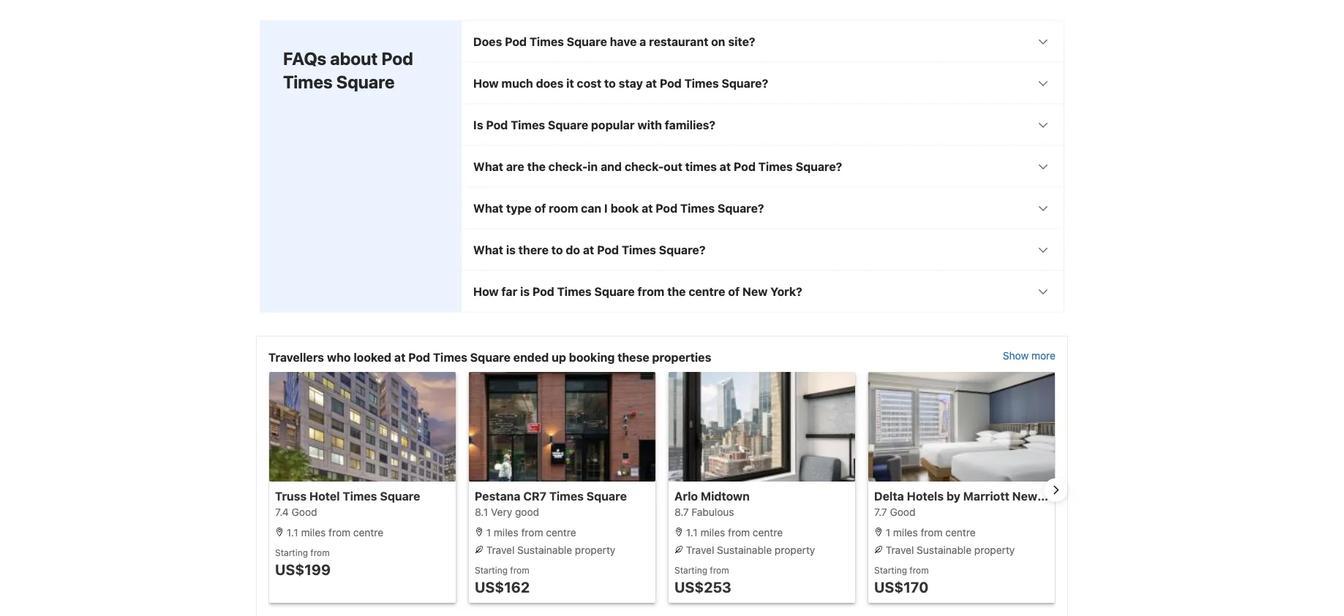 Task type: locate. For each thing, give the bounding box(es) containing it.
1 property from the left
[[575, 545, 616, 557]]

1 how from the top
[[473, 76, 499, 90]]

with
[[638, 118, 662, 132]]

these
[[618, 351, 650, 365]]

check- right the 'and'
[[625, 160, 664, 174]]

3 property from the left
[[975, 545, 1015, 557]]

truss hotel times square 7.4 good
[[275, 490, 420, 519]]

1 vertical spatial of
[[728, 285, 740, 299]]

sustainable up starting from us$253
[[717, 545, 772, 557]]

2 how from the top
[[473, 285, 499, 299]]

1 horizontal spatial new
[[1013, 490, 1038, 504]]

2 travel from the left
[[686, 545, 715, 557]]

restaurant
[[649, 35, 709, 49]]

what inside dropdown button
[[473, 160, 504, 174]]

pod right the times
[[734, 160, 756, 174]]

much
[[502, 76, 533, 90]]

square inside pestana cr7 times square 8.1 very good
[[587, 490, 627, 504]]

1 vertical spatial the
[[668, 285, 686, 299]]

starting
[[275, 548, 308, 558], [475, 566, 508, 576], [675, 566, 708, 576], [874, 566, 907, 576]]

to left do
[[552, 243, 563, 257]]

2 vertical spatial what
[[473, 243, 504, 257]]

travel sustainable property up starting from us$253
[[683, 545, 815, 557]]

from up us$162
[[510, 566, 530, 576]]

1 travel from the left
[[486, 545, 515, 557]]

1.1 miles from centre for times
[[284, 527, 384, 539]]

0 horizontal spatial 1
[[486, 527, 491, 539]]

pod inside is pod times square popular with families? dropdown button
[[486, 118, 508, 132]]

3 what from the top
[[473, 243, 504, 257]]

1.1 miles from centre for 8.7 fabulous
[[683, 527, 783, 539]]

starting inside starting from us$162
[[475, 566, 508, 576]]

2 1 miles from centre from the left
[[883, 527, 976, 539]]

1 check- from the left
[[549, 160, 588, 174]]

of
[[535, 201, 546, 215], [728, 285, 740, 299]]

arlo midtown 8.7 fabulous
[[675, 490, 750, 519]]

1 down 8.1 very
[[486, 527, 491, 539]]

1.1 miles from centre down truss hotel times square 7.4 good
[[284, 527, 384, 539]]

new inside delta hotels by marriott new york times square 7.7 good
[[1013, 490, 1038, 504]]

how much does it cost to stay at pod times square?
[[473, 76, 769, 90]]

from up these
[[638, 285, 665, 299]]

0 horizontal spatial is
[[506, 243, 516, 257]]

who
[[327, 351, 351, 365]]

0 horizontal spatial 1.1
[[287, 527, 298, 539]]

1 horizontal spatial sustainable
[[717, 545, 772, 557]]

1 what from the top
[[473, 160, 504, 174]]

1 1 from the left
[[486, 527, 491, 539]]

from up "us$253"
[[710, 566, 729, 576]]

miles down 7.4 good
[[301, 527, 326, 539]]

0 vertical spatial new
[[743, 285, 768, 299]]

centre
[[689, 285, 726, 299], [353, 527, 384, 539], [546, 527, 576, 539], [753, 527, 783, 539], [946, 527, 976, 539]]

starting inside starting from us$199
[[275, 548, 308, 558]]

starting up us$199
[[275, 548, 308, 558]]

travel
[[486, 545, 515, 557], [686, 545, 715, 557], [886, 545, 914, 557]]

centre for us$253
[[753, 527, 783, 539]]

starting up us$162
[[475, 566, 508, 576]]

property for us$253
[[775, 545, 815, 557]]

0 vertical spatial how
[[473, 76, 499, 90]]

0 vertical spatial the
[[527, 160, 546, 174]]

pod right the about
[[382, 48, 413, 69]]

to left stay
[[604, 76, 616, 90]]

to
[[604, 76, 616, 90], [552, 243, 563, 257]]

1 for us$170
[[886, 527, 891, 539]]

does pod times square have a restaurant on site? button
[[462, 21, 1064, 62]]

miles
[[301, 527, 326, 539], [494, 527, 519, 539], [701, 527, 725, 539], [893, 527, 918, 539]]

miles down "8.7 fabulous"
[[701, 527, 725, 539]]

what left type at left
[[473, 201, 504, 215]]

0 horizontal spatial 1 miles from centre
[[484, 527, 576, 539]]

1 horizontal spatial property
[[775, 545, 815, 557]]

what
[[473, 160, 504, 174], [473, 201, 504, 215], [473, 243, 504, 257]]

at right stay
[[646, 76, 657, 90]]

about
[[330, 48, 378, 69]]

new
[[743, 285, 768, 299], [1013, 490, 1038, 504]]

starting up us$170 at right
[[874, 566, 907, 576]]

pod right does
[[505, 35, 527, 49]]

square inside faqs about pod times square
[[336, 72, 395, 92]]

the up properties
[[668, 285, 686, 299]]

pod right is
[[486, 118, 508, 132]]

travel sustainable property down by
[[883, 545, 1015, 557]]

4 miles from the left
[[893, 527, 918, 539]]

1.1
[[287, 527, 298, 539], [686, 527, 698, 539]]

new left york
[[1013, 490, 1038, 504]]

3 miles from the left
[[701, 527, 725, 539]]

of right type at left
[[535, 201, 546, 215]]

what left are
[[473, 160, 504, 174]]

1 horizontal spatial 1.1 miles from centre
[[683, 527, 783, 539]]

square? up what type of room can i book at pod times square? dropdown button in the top of the page
[[796, 160, 843, 174]]

check- up the room
[[549, 160, 588, 174]]

travel up starting from us$170
[[886, 545, 914, 557]]

travel for us$162
[[486, 545, 515, 557]]

faqs about pod times square
[[283, 48, 413, 92]]

travel up starting from us$162
[[486, 545, 515, 557]]

1 miles from centre down hotels
[[883, 527, 976, 539]]

how left much
[[473, 76, 499, 90]]

does
[[473, 35, 502, 49]]

1
[[486, 527, 491, 539], [886, 527, 891, 539]]

region containing us$199
[[257, 372, 1147, 609]]

square inside delta hotels by marriott new york times square 7.7 good
[[1106, 490, 1147, 504]]

york?
[[771, 285, 803, 299]]

1 horizontal spatial travel sustainable property
[[683, 545, 815, 557]]

7.4 good
[[275, 507, 317, 519]]

2 miles from the left
[[494, 527, 519, 539]]

at right do
[[583, 243, 594, 257]]

0 vertical spatial to
[[604, 76, 616, 90]]

0 vertical spatial what
[[473, 160, 504, 174]]

0 horizontal spatial 1.1 miles from centre
[[284, 527, 384, 539]]

2 horizontal spatial property
[[975, 545, 1015, 557]]

2 horizontal spatial sustainable
[[917, 545, 972, 557]]

sustainable
[[517, 545, 572, 557], [717, 545, 772, 557], [917, 545, 972, 557]]

looked
[[354, 351, 392, 365]]

miles down 8.1 very
[[494, 527, 519, 539]]

stay
[[619, 76, 643, 90]]

square?
[[722, 76, 769, 90], [796, 160, 843, 174], [718, 201, 764, 215], [659, 243, 706, 257]]

1 vertical spatial is
[[520, 285, 530, 299]]

2 what from the top
[[473, 201, 504, 215]]

region
[[257, 372, 1147, 609]]

1 horizontal spatial 1 miles from centre
[[883, 527, 976, 539]]

1.1 miles from centre down "8.7 fabulous"
[[683, 527, 783, 539]]

is left "there"
[[506, 243, 516, 257]]

1 miles from centre
[[484, 527, 576, 539], [883, 527, 976, 539]]

3 travel from the left
[[886, 545, 914, 557]]

1 horizontal spatial the
[[668, 285, 686, 299]]

square
[[567, 35, 607, 49], [336, 72, 395, 92], [548, 118, 588, 132], [595, 285, 635, 299], [470, 351, 511, 365], [380, 490, 420, 504], [587, 490, 627, 504], [1106, 490, 1147, 504]]

1 horizontal spatial 1
[[886, 527, 891, 539]]

i
[[604, 201, 608, 215]]

from up us$170 at right
[[910, 566, 929, 576]]

1 1 miles from centre from the left
[[484, 527, 576, 539]]

square inside truss hotel times square 7.4 good
[[380, 490, 420, 504]]

2 horizontal spatial travel
[[886, 545, 914, 557]]

travel sustainable property for us$170
[[883, 545, 1015, 557]]

2 horizontal spatial travel sustainable property
[[883, 545, 1015, 557]]

does pod times square have a restaurant on site?
[[473, 35, 756, 49]]

new inside dropdown button
[[743, 285, 768, 299]]

do
[[566, 243, 580, 257]]

what left "there"
[[473, 243, 504, 257]]

1 1.1 miles from centre from the left
[[284, 527, 384, 539]]

0 horizontal spatial new
[[743, 285, 768, 299]]

starting up "us$253"
[[675, 566, 708, 576]]

1.1 down "8.7 fabulous"
[[686, 527, 698, 539]]

1 vertical spatial new
[[1013, 490, 1038, 504]]

from up us$199
[[311, 548, 330, 558]]

from down good
[[521, 527, 543, 539]]

1 miles from centre down good
[[484, 527, 576, 539]]

pod inside faqs about pod times square
[[382, 48, 413, 69]]

how
[[473, 76, 499, 90], [473, 285, 499, 299]]

is pod times square popular with families?
[[473, 118, 716, 132]]

1 horizontal spatial check-
[[625, 160, 664, 174]]

sustainable down good
[[517, 545, 572, 557]]

1 vertical spatial what
[[473, 201, 504, 215]]

0 horizontal spatial sustainable
[[517, 545, 572, 557]]

the inside 'what are the check-in and check-out times at pod times square?' dropdown button
[[527, 160, 546, 174]]

the
[[527, 160, 546, 174], [668, 285, 686, 299]]

square inside dropdown button
[[548, 118, 588, 132]]

1 for us$162
[[486, 527, 491, 539]]

2 travel sustainable property from the left
[[683, 545, 815, 557]]

how left far
[[473, 285, 499, 299]]

2 1.1 from the left
[[686, 527, 698, 539]]

centre inside dropdown button
[[689, 285, 726, 299]]

1 down 7.7 good
[[886, 527, 891, 539]]

pod right book in the left of the page
[[656, 201, 678, 215]]

0 horizontal spatial travel sustainable property
[[484, 545, 616, 557]]

2 1.1 miles from centre from the left
[[683, 527, 783, 539]]

square? inside dropdown button
[[796, 160, 843, 174]]

1 travel sustainable property from the left
[[484, 545, 616, 557]]

square? up how far is pod times square from the centre of new york?
[[659, 243, 706, 257]]

1 horizontal spatial is
[[520, 285, 530, 299]]

pod inside what type of room can i book at pod times square? dropdown button
[[656, 201, 678, 215]]

3 sustainable from the left
[[917, 545, 972, 557]]

new left york?
[[743, 285, 768, 299]]

pod right stay
[[660, 76, 682, 90]]

times inside faqs about pod times square
[[283, 72, 333, 92]]

pod right far
[[533, 285, 555, 299]]

square? down site?
[[722, 76, 769, 90]]

sustainable up starting from us$170
[[917, 545, 972, 557]]

of down what is there to do at pod times square? dropdown button
[[728, 285, 740, 299]]

travel sustainable property down good
[[484, 545, 616, 557]]

the right are
[[527, 160, 546, 174]]

0 horizontal spatial travel
[[486, 545, 515, 557]]

0 horizontal spatial of
[[535, 201, 546, 215]]

1 1.1 from the left
[[287, 527, 298, 539]]

ended
[[514, 351, 549, 365]]

sustainable for us$253
[[717, 545, 772, 557]]

starting inside starting from us$253
[[675, 566, 708, 576]]

1 vertical spatial how
[[473, 285, 499, 299]]

from inside dropdown button
[[638, 285, 665, 299]]

0 horizontal spatial the
[[527, 160, 546, 174]]

2 1 from the left
[[886, 527, 891, 539]]

1 vertical spatial to
[[552, 243, 563, 257]]

0 horizontal spatial property
[[575, 545, 616, 557]]

times inside truss hotel times square 7.4 good
[[343, 490, 377, 504]]

pod inside does pod times square have a restaurant on site? dropdown button
[[505, 35, 527, 49]]

1 miles from centre for us$162
[[484, 527, 576, 539]]

pod
[[505, 35, 527, 49], [382, 48, 413, 69], [660, 76, 682, 90], [486, 118, 508, 132], [734, 160, 756, 174], [656, 201, 678, 215], [597, 243, 619, 257], [533, 285, 555, 299], [408, 351, 430, 365]]

midtown
[[701, 490, 750, 504]]

is
[[473, 118, 483, 132]]

1 horizontal spatial 1.1
[[686, 527, 698, 539]]

3 travel sustainable property from the left
[[883, 545, 1015, 557]]

2 sustainable from the left
[[717, 545, 772, 557]]

1 horizontal spatial travel
[[686, 545, 715, 557]]

is right far
[[520, 285, 530, 299]]

travel up starting from us$253
[[686, 545, 715, 557]]

truss
[[275, 490, 307, 504]]

hotel
[[309, 490, 340, 504]]

pod right do
[[597, 243, 619, 257]]

travel sustainable property for us$162
[[484, 545, 616, 557]]

from
[[638, 285, 665, 299], [329, 527, 351, 539], [521, 527, 543, 539], [728, 527, 750, 539], [921, 527, 943, 539], [311, 548, 330, 558], [510, 566, 530, 576], [710, 566, 729, 576], [910, 566, 929, 576]]

travel sustainable property
[[484, 545, 616, 557], [683, 545, 815, 557], [883, 545, 1015, 557]]

times
[[530, 35, 564, 49], [283, 72, 333, 92], [685, 76, 719, 90], [511, 118, 545, 132], [759, 160, 793, 174], [681, 201, 715, 215], [622, 243, 656, 257], [557, 285, 592, 299], [433, 351, 468, 365], [343, 490, 377, 504], [549, 490, 584, 504], [1069, 490, 1103, 504]]

1 horizontal spatial of
[[728, 285, 740, 299]]

2 property from the left
[[775, 545, 815, 557]]

is
[[506, 243, 516, 257], [520, 285, 530, 299]]

cost
[[577, 76, 602, 90]]

at right the times
[[720, 160, 731, 174]]

centre for us$170
[[946, 527, 976, 539]]

0 horizontal spatial check-
[[549, 160, 588, 174]]

starting inside starting from us$170
[[874, 566, 907, 576]]

faqs
[[283, 48, 327, 69]]

families?
[[665, 118, 716, 132]]

1 sustainable from the left
[[517, 545, 572, 557]]

starting for us$170
[[874, 566, 907, 576]]

what for what type of room can i book at pod times square?
[[473, 201, 504, 215]]

sustainable for us$170
[[917, 545, 972, 557]]

times inside delta hotels by marriott new york times square 7.7 good
[[1069, 490, 1103, 504]]

miles down 7.7 good
[[893, 527, 918, 539]]

square? down 'what are the check-in and check-out times at pod times square?' dropdown button at the top of the page
[[718, 201, 764, 215]]

1.1 down 7.4 good
[[287, 527, 298, 539]]



Task type: describe. For each thing, give the bounding box(es) containing it.
at right looked in the left of the page
[[394, 351, 406, 365]]

times inside dropdown button
[[759, 160, 793, 174]]

properties
[[652, 351, 712, 365]]

pod inside what is there to do at pod times square? dropdown button
[[597, 243, 619, 257]]

from down hotels
[[921, 527, 943, 539]]

york
[[1041, 490, 1066, 504]]

pod inside 'what are the check-in and check-out times at pod times square?' dropdown button
[[734, 160, 756, 174]]

what type of room can i book at pod times square?
[[473, 201, 764, 215]]

accordion control element
[[461, 20, 1065, 313]]

0 vertical spatial is
[[506, 243, 516, 257]]

8.1 very
[[475, 507, 512, 519]]

up
[[552, 351, 566, 365]]

pod inside 'how much does it cost to stay at pod times square?' dropdown button
[[660, 76, 682, 90]]

from inside starting from us$253
[[710, 566, 729, 576]]

pod inside how far is pod times square from the centre of new york? dropdown button
[[533, 285, 555, 299]]

1 miles from centre for us$170
[[883, 527, 976, 539]]

more
[[1032, 350, 1056, 362]]

room
[[549, 201, 578, 215]]

is pod times square popular with families? button
[[462, 105, 1064, 145]]

delta hotels by marriott new york times square 7.7 good
[[874, 490, 1147, 519]]

starting for us$162
[[475, 566, 508, 576]]

have
[[610, 35, 637, 49]]

7.7 good
[[874, 507, 916, 519]]

centre for us$162
[[546, 527, 576, 539]]

does
[[536, 76, 564, 90]]

us$253
[[675, 579, 732, 596]]

starting from us$162
[[475, 566, 530, 596]]

miles for us$253
[[701, 527, 725, 539]]

what is there to do at pod times square? button
[[462, 230, 1064, 271]]

how for how much does it cost to stay at pod times square?
[[473, 76, 499, 90]]

it
[[567, 76, 574, 90]]

there
[[519, 243, 549, 257]]

0 horizontal spatial to
[[552, 243, 563, 257]]

in
[[588, 160, 598, 174]]

from inside starting from us$170
[[910, 566, 929, 576]]

what type of room can i book at pod times square? button
[[462, 188, 1064, 229]]

travellers
[[269, 351, 324, 365]]

and
[[601, 160, 622, 174]]

8.7 fabulous
[[675, 507, 734, 519]]

0 vertical spatial of
[[535, 201, 546, 215]]

property for us$170
[[975, 545, 1015, 557]]

how far is pod times square from the centre of new york? button
[[462, 271, 1064, 312]]

show
[[1003, 350, 1029, 362]]

pestana
[[475, 490, 521, 504]]

times
[[685, 160, 717, 174]]

far
[[502, 285, 518, 299]]

delta
[[874, 490, 904, 504]]

the inside how far is pod times square from the centre of new york? dropdown button
[[668, 285, 686, 299]]

1.1 for arlo
[[686, 527, 698, 539]]

miles for us$170
[[893, 527, 918, 539]]

how much does it cost to stay at pod times square? button
[[462, 63, 1064, 104]]

sustainable for us$162
[[517, 545, 572, 557]]

travellers who looked at pod times square ended up booking these properties
[[269, 351, 712, 365]]

1 miles from the left
[[301, 527, 326, 539]]

starting for us$199
[[275, 548, 308, 558]]

times inside dropdown button
[[511, 118, 545, 132]]

hotels
[[907, 490, 944, 504]]

us$170
[[874, 579, 929, 596]]

property for us$162
[[575, 545, 616, 557]]

what are the check-in and check-out times at pod times square? button
[[462, 146, 1064, 187]]

how far is pod times square from the centre of new york?
[[473, 285, 803, 299]]

us$162
[[475, 579, 530, 596]]

a
[[640, 35, 646, 49]]

can
[[581, 201, 602, 215]]

at inside dropdown button
[[720, 160, 731, 174]]

at right book in the left of the page
[[642, 201, 653, 215]]

travel sustainable property for us$253
[[683, 545, 815, 557]]

how for how far is pod times square from the centre of new york?
[[473, 285, 499, 299]]

popular
[[591, 118, 635, 132]]

book
[[611, 201, 639, 215]]

marriott
[[964, 490, 1010, 504]]

what for what is there to do at pod times square?
[[473, 243, 504, 257]]

starting from us$199
[[275, 548, 331, 578]]

what for what are the check-in and check-out times at pod times square?
[[473, 160, 504, 174]]

travel for us$253
[[686, 545, 715, 557]]

arlo
[[675, 490, 698, 504]]

show more
[[1003, 350, 1056, 362]]

what is there to do at pod times square?
[[473, 243, 706, 257]]

site?
[[728, 35, 756, 49]]

travel for us$170
[[886, 545, 914, 557]]

pod right looked in the left of the page
[[408, 351, 430, 365]]

from down truss hotel times square 7.4 good
[[329, 527, 351, 539]]

on
[[711, 35, 726, 49]]

by
[[947, 490, 961, 504]]

from down midtown
[[728, 527, 750, 539]]

starting from us$253
[[675, 566, 732, 596]]

cr7
[[523, 490, 547, 504]]

type
[[506, 201, 532, 215]]

miles for us$162
[[494, 527, 519, 539]]

1 horizontal spatial to
[[604, 76, 616, 90]]

pestana cr7 times square 8.1 very good
[[475, 490, 627, 519]]

from inside starting from us$162
[[510, 566, 530, 576]]

2 check- from the left
[[625, 160, 664, 174]]

1.1 for truss
[[287, 527, 298, 539]]

show more link
[[1003, 349, 1056, 366]]

what are the check-in and check-out times at pod times square?
[[473, 160, 843, 174]]

out
[[664, 160, 683, 174]]

us$199
[[275, 561, 331, 578]]

from inside starting from us$199
[[311, 548, 330, 558]]

are
[[506, 160, 525, 174]]

booking
[[569, 351, 615, 365]]

good
[[515, 507, 539, 519]]

times inside pestana cr7 times square 8.1 very good
[[549, 490, 584, 504]]

starting for us$253
[[675, 566, 708, 576]]

starting from us$170
[[874, 566, 929, 596]]



Task type: vqa. For each thing, say whether or not it's contained in the screenshot.
Tour in LONDON THE BEST LONDON HARRY POTTER TOUR THIS IS A GREAT TOUR FOR FAMILIES & DIE HARD FANS OF HARRY POTTER  KIDS ARE HALF PRICE ! AGE 13 A...
no



